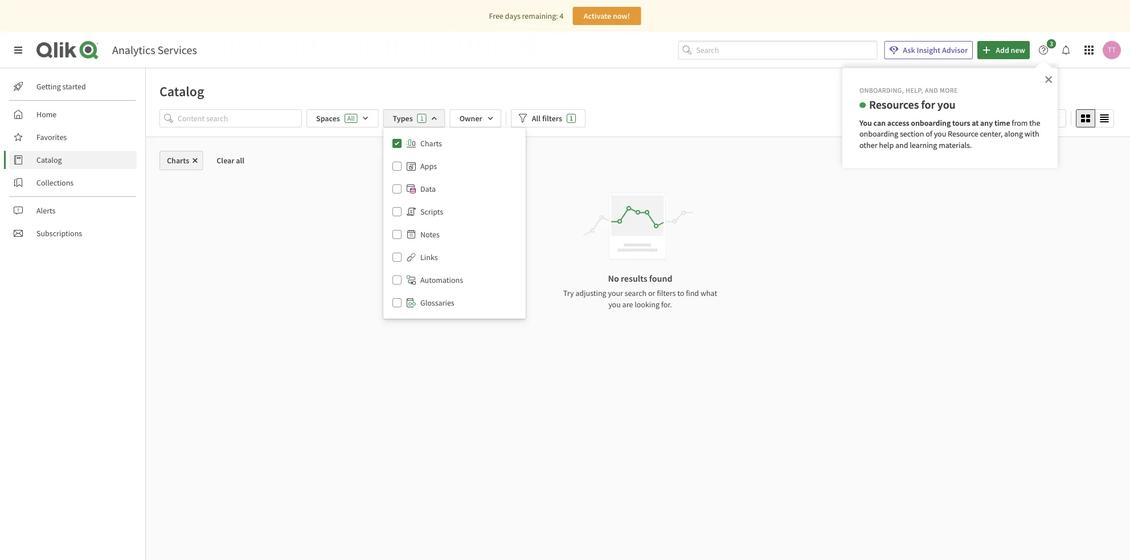 Task type: vqa. For each thing, say whether or not it's contained in the screenshot.
console
no



Task type: describe. For each thing, give the bounding box(es) containing it.
1 horizontal spatial catalog
[[160, 83, 204, 100]]

add
[[996, 45, 1010, 55]]

recently used
[[1002, 113, 1048, 124]]

0 vertical spatial and
[[926, 86, 939, 95]]

subscriptions
[[36, 229, 82, 239]]

advisor
[[943, 45, 969, 55]]

alerts link
[[9, 202, 137, 220]]

help
[[880, 140, 894, 151]]

now!
[[613, 11, 631, 21]]

what
[[701, 288, 718, 299]]

filters inside no results found try adjusting your search or filters to find what you are looking for.
[[657, 288, 676, 299]]

favorites
[[36, 132, 67, 142]]

Recently used field
[[994, 109, 1067, 128]]

all filters
[[532, 113, 563, 124]]

recently
[[1002, 113, 1031, 124]]

center,
[[981, 129, 1003, 139]]

clear all button
[[208, 151, 254, 170]]

you can access onboarding tours at any time
[[860, 118, 1011, 128]]

along
[[1005, 129, 1024, 139]]

getting started link
[[9, 78, 137, 96]]

remaining:
[[522, 11, 558, 21]]

getting
[[36, 82, 61, 92]]

notes
[[421, 230, 440, 240]]

resources for you
[[870, 98, 956, 112]]

0 vertical spatial onboarding
[[912, 118, 951, 128]]

1 1 from the left
[[420, 114, 424, 123]]

no
[[609, 273, 620, 284]]

the
[[1030, 118, 1041, 128]]

charts inside button
[[167, 156, 189, 166]]

links
[[421, 253, 438, 263]]

you
[[860, 118, 873, 128]]

× dialog
[[842, 68, 1059, 169]]

filters inside region
[[543, 113, 563, 124]]

looking
[[635, 300, 660, 310]]

days
[[505, 11, 521, 21]]

0 vertical spatial you
[[938, 98, 956, 112]]

getting started
[[36, 82, 86, 92]]

2 1 from the left
[[570, 114, 573, 123]]

any
[[981, 118, 994, 128]]

search
[[625, 288, 647, 299]]

for
[[922, 98, 936, 112]]

other
[[860, 140, 878, 151]]

automations
[[421, 275, 463, 286]]

3 button
[[1035, 39, 1060, 59]]

filters region
[[146, 107, 1131, 319]]

are
[[623, 300, 633, 310]]

resource
[[949, 129, 979, 139]]

close sidebar menu image
[[14, 46, 23, 55]]

try
[[564, 288, 574, 299]]

you inside no results found try adjusting your search or filters to find what you are looking for.
[[609, 300, 621, 310]]

Content search text field
[[178, 109, 302, 128]]

glossaries
[[421, 298, 455, 308]]

home link
[[9, 105, 137, 124]]

section
[[901, 129, 925, 139]]

activate
[[584, 11, 612, 21]]

and inside from the onboarding section of you resource center, along with other help and learning materials.
[[896, 140, 909, 151]]

materials.
[[939, 140, 973, 151]]

all for all filters
[[532, 113, 541, 124]]

help,
[[906, 86, 924, 95]]

catalog link
[[9, 151, 137, 169]]

new
[[1011, 45, 1026, 55]]

learning
[[910, 140, 938, 151]]

collections
[[36, 178, 74, 188]]

tours
[[953, 118, 971, 128]]

apps
[[421, 161, 437, 172]]

4
[[560, 11, 564, 21]]

all
[[236, 156, 245, 166]]

home
[[36, 109, 57, 120]]

analytics services element
[[112, 43, 197, 57]]

or
[[649, 288, 656, 299]]

started
[[62, 82, 86, 92]]

subscriptions link
[[9, 225, 137, 243]]

resources
[[870, 98, 920, 112]]

onboarding,
[[860, 86, 905, 95]]

for.
[[662, 300, 673, 310]]

add new button
[[978, 41, 1031, 59]]

onboarding, help, and more
[[860, 86, 959, 95]]

results
[[621, 273, 648, 284]]

ask
[[904, 45, 916, 55]]



Task type: locate. For each thing, give the bounding box(es) containing it.
more
[[940, 86, 959, 95]]

0 horizontal spatial filters
[[543, 113, 563, 124]]

1 vertical spatial catalog
[[36, 155, 62, 165]]

and down section
[[896, 140, 909, 151]]

activate now! link
[[573, 7, 641, 25]]

ask insight advisor
[[904, 45, 969, 55]]

0 horizontal spatial catalog
[[36, 155, 62, 165]]

all
[[532, 113, 541, 124], [348, 114, 355, 123]]

time
[[995, 118, 1011, 128]]

alerts
[[36, 206, 56, 216]]

owner
[[460, 113, 483, 124]]

0 horizontal spatial onboarding
[[860, 129, 899, 139]]

free days remaining: 4
[[489, 11, 564, 21]]

from
[[1012, 118, 1028, 128]]

favorites link
[[9, 128, 137, 146]]

analytics services
[[112, 43, 197, 57]]

1 vertical spatial filters
[[657, 288, 676, 299]]

onboarding down can
[[860, 129, 899, 139]]

1 horizontal spatial all
[[532, 113, 541, 124]]

1 vertical spatial you
[[935, 129, 947, 139]]

1 horizontal spatial filters
[[657, 288, 676, 299]]

can
[[874, 118, 886, 128]]

you down more
[[938, 98, 956, 112]]

charts button
[[160, 151, 203, 170]]

at
[[973, 118, 979, 128]]

3
[[1050, 39, 1054, 48]]

1 horizontal spatial and
[[926, 86, 939, 95]]

1 right types
[[420, 114, 424, 123]]

of
[[926, 129, 933, 139]]

1 horizontal spatial onboarding
[[912, 118, 951, 128]]

services
[[158, 43, 197, 57]]

2 vertical spatial you
[[609, 300, 621, 310]]

1 right all filters
[[570, 114, 573, 123]]

catalog
[[160, 83, 204, 100], [36, 155, 62, 165]]

with
[[1025, 129, 1040, 139]]

owner button
[[450, 109, 501, 128]]

from the onboarding section of you resource center, along with other help and learning materials.
[[860, 118, 1043, 151]]

0 horizontal spatial 1
[[420, 114, 424, 123]]

ask insight advisor button
[[885, 41, 974, 59]]

access
[[888, 118, 910, 128]]

analytics
[[112, 43, 155, 57]]

to
[[678, 288, 685, 299]]

catalog down favorites
[[36, 155, 62, 165]]

charts left clear
[[167, 156, 189, 166]]

onboarding inside from the onboarding section of you resource center, along with other help and learning materials.
[[860, 129, 899, 139]]

0 vertical spatial catalog
[[160, 83, 204, 100]]

no results found try adjusting your search or filters to find what you are looking for.
[[564, 273, 718, 310]]

1
[[420, 114, 424, 123], [570, 114, 573, 123]]

×
[[1045, 71, 1053, 86]]

onboarding up of
[[912, 118, 951, 128]]

1 horizontal spatial charts
[[421, 139, 442, 149]]

add new
[[996, 45, 1026, 55]]

you down your
[[609, 300, 621, 310]]

you
[[938, 98, 956, 112], [935, 129, 947, 139], [609, 300, 621, 310]]

terry turtle image
[[1104, 41, 1122, 59]]

navigation pane element
[[0, 73, 145, 247]]

used
[[1032, 113, 1048, 124]]

1 vertical spatial charts
[[167, 156, 189, 166]]

spaces
[[316, 113, 340, 124]]

data
[[421, 184, 436, 194]]

charts
[[421, 139, 442, 149], [167, 156, 189, 166]]

0 vertical spatial charts
[[421, 139, 442, 149]]

1 vertical spatial and
[[896, 140, 909, 151]]

activate now!
[[584, 11, 631, 21]]

all for all
[[348, 114, 355, 123]]

filters
[[543, 113, 563, 124], [657, 288, 676, 299]]

collections link
[[9, 174, 137, 192]]

Search text field
[[697, 41, 878, 59]]

searchbar element
[[678, 41, 878, 59]]

insight
[[917, 45, 941, 55]]

you right of
[[935, 129, 947, 139]]

switch view group
[[1077, 109, 1115, 128]]

adjusting
[[576, 288, 607, 299]]

× button
[[1045, 71, 1053, 86]]

types
[[393, 113, 413, 124]]

0 horizontal spatial charts
[[167, 156, 189, 166]]

catalog inside catalog link
[[36, 155, 62, 165]]

charts inside filters region
[[421, 139, 442, 149]]

clear
[[217, 156, 235, 166]]

catalog down services
[[160, 83, 204, 100]]

scripts
[[421, 207, 444, 217]]

and up the for
[[926, 86, 939, 95]]

found
[[650, 273, 673, 284]]

onboarding
[[912, 118, 951, 128], [860, 129, 899, 139]]

clear all
[[217, 156, 245, 166]]

charts up apps
[[421, 139, 442, 149]]

free
[[489, 11, 504, 21]]

0 vertical spatial filters
[[543, 113, 563, 124]]

1 vertical spatial onboarding
[[860, 129, 899, 139]]

you inside from the onboarding section of you resource center, along with other help and learning materials.
[[935, 129, 947, 139]]

0 horizontal spatial and
[[896, 140, 909, 151]]

1 horizontal spatial 1
[[570, 114, 573, 123]]

your
[[608, 288, 624, 299]]

0 horizontal spatial all
[[348, 114, 355, 123]]

and
[[926, 86, 939, 95], [896, 140, 909, 151]]

find
[[686, 288, 699, 299]]



